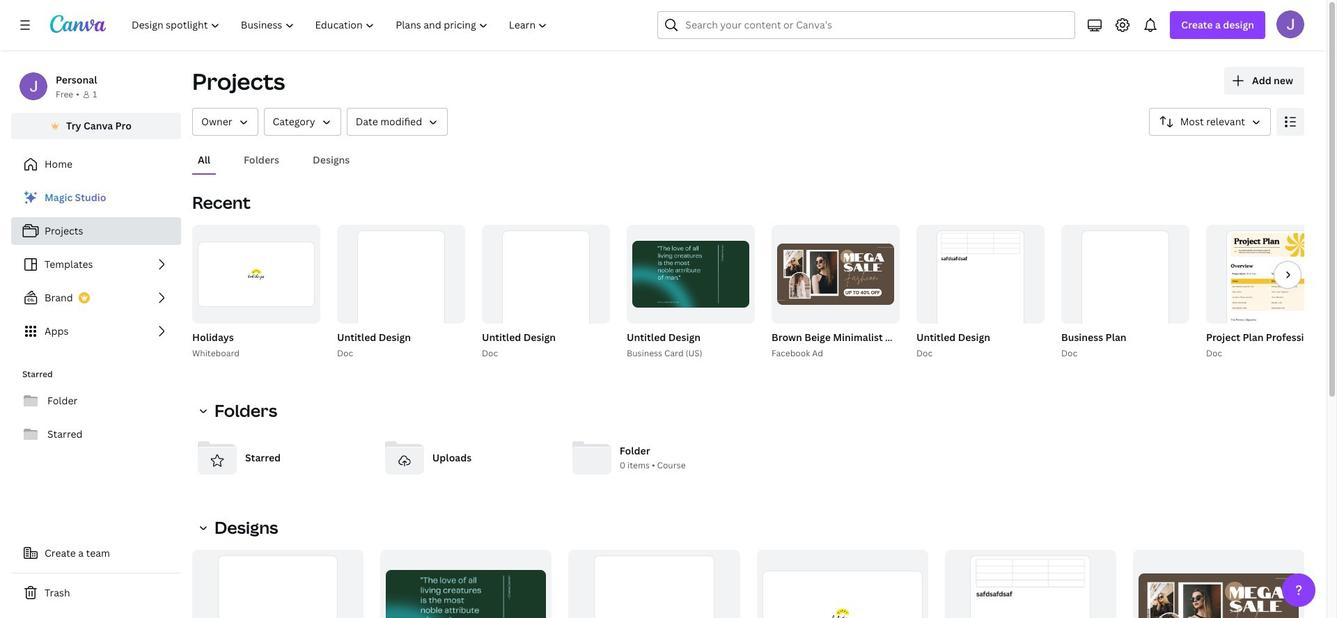 Task type: locate. For each thing, give the bounding box(es) containing it.
Sort by button
[[1150, 108, 1272, 136]]

top level navigation element
[[123, 11, 560, 39]]

group
[[190, 225, 321, 361], [192, 225, 321, 324], [334, 225, 465, 361], [337, 225, 465, 355], [479, 225, 610, 361], [482, 225, 610, 355], [624, 225, 755, 361], [627, 225, 755, 324], [769, 225, 1036, 361], [772, 225, 900, 324], [914, 225, 1045, 361], [1059, 225, 1190, 361], [1062, 225, 1190, 355], [1204, 225, 1338, 361], [1207, 225, 1335, 355], [192, 550, 364, 619], [381, 550, 552, 619], [569, 550, 740, 619], [757, 550, 929, 619], [945, 550, 1117, 619], [1134, 550, 1305, 619]]

Date modified button
[[347, 108, 448, 136]]

list
[[11, 184, 181, 346]]

None search field
[[658, 11, 1076, 39]]



Task type: describe. For each thing, give the bounding box(es) containing it.
Owner button
[[192, 108, 258, 136]]

Search search field
[[686, 12, 1048, 38]]

Category button
[[264, 108, 341, 136]]

jacob simon image
[[1277, 10, 1305, 38]]



Task type: vqa. For each thing, say whether or not it's contained in the screenshot.
Sitemap
no



